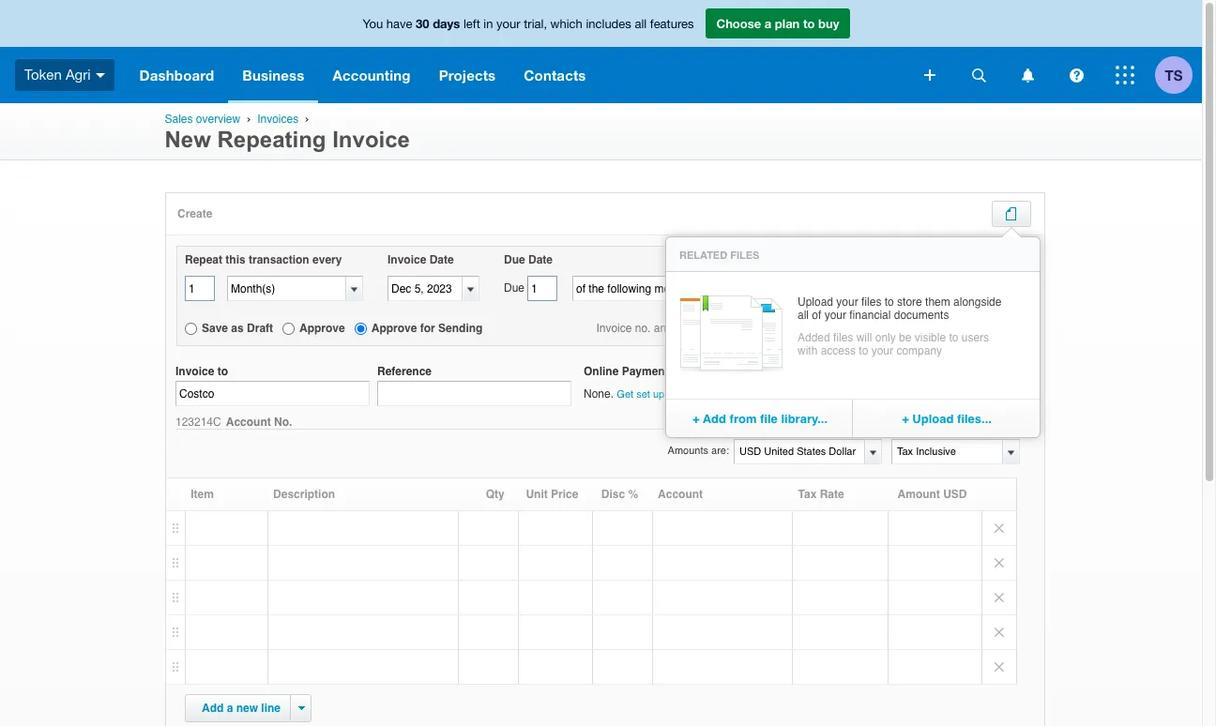 Task type: vqa. For each thing, say whether or not it's contained in the screenshot.
invoice                                                                date text field
yes



Task type: locate. For each thing, give the bounding box(es) containing it.
date
[[430, 253, 454, 267], [529, 253, 553, 267]]

add left from
[[703, 412, 727, 426]]

invoice up invoice                                                                date text field
[[388, 253, 427, 267]]

1 horizontal spatial upload
[[913, 412, 954, 426]]

this
[[226, 253, 246, 267]]

be
[[855, 322, 868, 335], [899, 331, 912, 345]]

unit price
[[526, 489, 579, 502]]

1 vertical spatial upload
[[913, 412, 954, 426]]

invoices
[[257, 113, 299, 126]]

invoice inside sales overview › invoices › new repeating invoice
[[333, 127, 410, 152]]

approve
[[300, 322, 345, 335], [372, 322, 417, 335]]

left
[[464, 17, 480, 31]]

1 + from the left
[[693, 412, 700, 426]]

business button
[[228, 47, 319, 103]]

invoices link
[[257, 113, 299, 126]]

upload up the applicable)
[[798, 296, 834, 309]]

1 vertical spatial due
[[504, 282, 525, 295]]

files
[[862, 296, 882, 309], [834, 331, 854, 345]]

due left the due date text field
[[504, 282, 525, 295]]

Invoice                                                                Date text field
[[389, 277, 462, 300]]

account for account no.
[[226, 416, 271, 429]]

store
[[898, 296, 923, 309]]

with
[[798, 345, 818, 358]]

projects
[[439, 67, 496, 84]]

svg image
[[1116, 66, 1135, 84], [1022, 68, 1034, 82], [1070, 68, 1084, 82]]

banner containing ts
[[0, 0, 1203, 103]]

upload inside button
[[913, 412, 954, 426]]

in
[[484, 17, 493, 31]]

create
[[177, 207, 213, 221]]

Save as Draft radio
[[185, 323, 197, 335]]

+
[[693, 412, 700, 426], [902, 412, 910, 426]]

0 vertical spatial due
[[504, 253, 525, 267]]

0 vertical spatial delete line item image
[[983, 582, 1017, 615]]

1 vertical spatial add
[[202, 703, 224, 716]]

2 approve from the left
[[372, 322, 417, 335]]

0 horizontal spatial a
[[227, 703, 233, 716]]

1 vertical spatial delete line item image
[[983, 547, 1017, 581]]

1 › from the left
[[247, 113, 251, 125]]

date up the due date text field
[[529, 253, 553, 267]]

None text field
[[185, 276, 215, 301], [176, 381, 370, 407], [185, 276, 215, 301], [176, 381, 370, 407]]

1 horizontal spatial will
[[857, 331, 873, 345]]

token agri button
[[0, 47, 125, 103]]

users
[[962, 331, 990, 345]]

1 vertical spatial set
[[637, 389, 650, 401]]

+ add from file library...
[[693, 412, 828, 426]]

0 horizontal spatial will
[[836, 322, 852, 335]]

0 horizontal spatial +
[[693, 412, 700, 426]]

1 vertical spatial all
[[798, 309, 809, 322]]

1 date from the left
[[430, 253, 454, 267]]

to inside banner
[[804, 16, 815, 31]]

svg image
[[972, 68, 986, 82], [925, 69, 936, 81], [95, 73, 105, 78]]

1 horizontal spatial add
[[703, 412, 727, 426]]

be right only
[[899, 331, 912, 345]]

1 horizontal spatial files
[[862, 296, 882, 309]]

payments
[[622, 365, 675, 378]]

a left "plan"
[[765, 16, 772, 31]]

1 horizontal spatial approve
[[372, 322, 417, 335]]

due right 'invoice                                                                date'
[[504, 253, 525, 267]]

them
[[926, 296, 951, 309]]

add a new line
[[202, 703, 281, 716]]

1 horizontal spatial account
[[658, 489, 703, 502]]

set left up
[[637, 389, 650, 401]]

repeating
[[217, 127, 326, 152]]

1 horizontal spatial date
[[529, 253, 553, 267]]

1 due from the top
[[504, 253, 525, 267]]

0 horizontal spatial upload
[[798, 296, 834, 309]]

alongside
[[954, 296, 1002, 309]]

invoice                                                                date
[[388, 253, 454, 267]]

to left buy
[[804, 16, 815, 31]]

› left the invoices
[[247, 113, 251, 125]]

0 horizontal spatial all
[[635, 17, 647, 31]]

account left no. on the left bottom
[[226, 416, 271, 429]]

upload
[[798, 296, 834, 309], [913, 412, 954, 426]]

invoice to
[[176, 365, 228, 378]]

30
[[416, 16, 430, 31]]

will up the access
[[836, 322, 852, 335]]

0 horizontal spatial account
[[226, 416, 271, 429]]

1 horizontal spatial be
[[899, 331, 912, 345]]

2 + from the left
[[902, 412, 910, 426]]

0 vertical spatial add
[[703, 412, 727, 426]]

due date
[[504, 253, 553, 267]]

a
[[765, 16, 772, 31], [227, 703, 233, 716]]

invoice no.                                                            and currency rate (when applicable)                                                          will be set on invoice creation date.
[[597, 322, 1011, 335]]

0 horizontal spatial svg image
[[95, 73, 105, 78]]

have
[[387, 17, 413, 31]]

0 horizontal spatial date
[[430, 253, 454, 267]]

agri
[[66, 66, 91, 82]]

delete line item image
[[983, 582, 1017, 615], [983, 616, 1017, 650], [983, 651, 1017, 685]]

for
[[420, 322, 435, 335]]

123214c
[[176, 416, 221, 429]]

rate
[[722, 322, 742, 335]]

accounting
[[333, 67, 411, 84]]

approve for approve
[[300, 322, 345, 335]]

banner
[[0, 0, 1203, 103]]

date for due date
[[529, 253, 553, 267]]

date up invoice                                                                date text field
[[430, 253, 454, 267]]

0 vertical spatial account
[[226, 416, 271, 429]]

1 vertical spatial files
[[834, 331, 854, 345]]

1 horizontal spatial a
[[765, 16, 772, 31]]

Approve for Sending radio
[[355, 323, 367, 335]]

invoice for invoice to
[[176, 365, 214, 378]]

to left users
[[950, 331, 959, 345]]

1 vertical spatial account
[[658, 489, 703, 502]]

amounts
[[668, 445, 709, 458]]

more add line options... image
[[298, 707, 305, 711]]

+ for + add from file library...
[[693, 412, 700, 426]]

includes
[[586, 17, 632, 31]]

2 due from the top
[[504, 282, 525, 295]]

1 vertical spatial delete line item image
[[983, 616, 1017, 650]]

set left on
[[871, 322, 886, 335]]

+ left files...
[[902, 412, 910, 426]]

0 vertical spatial upload
[[798, 296, 834, 309]]

files right added
[[834, 331, 854, 345]]

account
[[226, 416, 271, 429], [658, 489, 703, 502]]

tax rate
[[799, 489, 845, 502]]

a for new
[[227, 703, 233, 716]]

a left new
[[227, 703, 233, 716]]

Reference text field
[[377, 381, 572, 407]]

buy
[[819, 16, 840, 31]]

0 vertical spatial all
[[635, 17, 647, 31]]

%
[[628, 489, 639, 502]]

1 horizontal spatial all
[[798, 309, 809, 322]]

reference
[[377, 365, 432, 378]]

all left features at the right
[[635, 17, 647, 31]]

(when
[[745, 322, 776, 335]]

token agri
[[24, 66, 91, 82]]

library...
[[782, 412, 828, 426]]

related
[[680, 250, 728, 262]]

account down amounts
[[658, 489, 703, 502]]

1 horizontal spatial set
[[871, 322, 886, 335]]

file
[[761, 412, 778, 426]]

0 horizontal spatial ›
[[247, 113, 251, 125]]

all
[[635, 17, 647, 31], [798, 309, 809, 322]]

1 vertical spatial a
[[227, 703, 233, 716]]

set
[[871, 322, 886, 335], [637, 389, 650, 401]]

0 vertical spatial delete line item image
[[983, 512, 1017, 546]]

disc %
[[602, 489, 639, 502]]

all left of
[[798, 309, 809, 322]]

2 delete line item image from the top
[[983, 547, 1017, 581]]

accounting button
[[319, 47, 425, 103]]

0 horizontal spatial be
[[855, 322, 868, 335]]

and
[[654, 322, 673, 335]]

0 horizontal spatial approve
[[300, 322, 345, 335]]

add inside button
[[703, 412, 727, 426]]

add left new
[[202, 703, 224, 716]]

invoice down the save as draft option
[[176, 365, 214, 378]]

delete line item image
[[983, 512, 1017, 546], [983, 547, 1017, 581]]

invoice left no.
[[597, 322, 632, 335]]

be left only
[[855, 322, 868, 335]]

you
[[363, 17, 383, 31]]

1 horizontal spatial ›
[[305, 113, 309, 125]]

be inside upload your files to store them alongside all of your financial documents added files will only be visible to users with access to your company
[[899, 331, 912, 345]]

2 date from the left
[[529, 253, 553, 267]]

every
[[313, 253, 342, 267]]

repeat
[[185, 253, 223, 267]]

0 vertical spatial a
[[765, 16, 772, 31]]

+ up amounts are:
[[693, 412, 700, 426]]

projects button
[[425, 47, 510, 103]]

0 vertical spatial files
[[862, 296, 882, 309]]

applicable)
[[779, 322, 833, 335]]

no.
[[274, 416, 292, 429]]

related files
[[680, 250, 760, 262]]

amount
[[898, 489, 941, 502]]

0 horizontal spatial set
[[637, 389, 650, 401]]

files left store
[[862, 296, 882, 309]]

approve right approve option
[[300, 322, 345, 335]]

› right invoices link
[[305, 113, 309, 125]]

upload left files...
[[913, 412, 954, 426]]

from
[[730, 412, 757, 426]]

2 vertical spatial delete line item image
[[983, 651, 1017, 685]]

invoice down accounting
[[333, 127, 410, 152]]

approve left for
[[372, 322, 417, 335]]

overview
[[196, 113, 241, 126]]

all inside you have 30 days left in your trial, which includes all features
[[635, 17, 647, 31]]

date for invoice                                                                date
[[430, 253, 454, 267]]

1 approve from the left
[[300, 322, 345, 335]]

None text field
[[228, 277, 346, 300], [574, 277, 785, 300], [836, 277, 909, 300], [735, 441, 862, 464], [893, 441, 1019, 464], [228, 277, 346, 300], [574, 277, 785, 300], [836, 277, 909, 300], [735, 441, 862, 464], [893, 441, 1019, 464]]

1 horizontal spatial svg image
[[925, 69, 936, 81]]

your
[[497, 17, 521, 31], [837, 296, 859, 309], [825, 309, 847, 322], [872, 345, 894, 358]]

description
[[273, 489, 335, 502]]

invoice for invoice                                                                date
[[388, 253, 427, 267]]

will left only
[[857, 331, 873, 345]]

Approve radio
[[283, 323, 295, 335]]

token
[[24, 66, 62, 82]]

all inside upload your files to store them alongside all of your financial documents added files will only be visible to users with access to your company
[[798, 309, 809, 322]]

sending
[[439, 322, 483, 335]]

to left store
[[885, 296, 894, 309]]

1 horizontal spatial +
[[902, 412, 910, 426]]



Task type: describe. For each thing, give the bounding box(es) containing it.
disc
[[602, 489, 625, 502]]

+ upload files...
[[902, 412, 992, 426]]

invoice for invoice no.                                                            and currency rate (when applicable)                                                          will be set on invoice creation date.
[[597, 322, 632, 335]]

qty
[[486, 489, 505, 502]]

usd
[[944, 489, 968, 502]]

add a new line link
[[191, 696, 292, 722]]

invoice
[[905, 322, 940, 335]]

creation
[[943, 322, 983, 335]]

1 horizontal spatial svg image
[[1070, 68, 1084, 82]]

on
[[889, 322, 902, 335]]

new
[[165, 127, 211, 152]]

trial,
[[524, 17, 547, 31]]

dashboard link
[[125, 47, 228, 103]]

upload inside upload your files to store them alongside all of your financial documents added files will only be visible to users with access to your company
[[798, 296, 834, 309]]

approve for sending
[[372, 322, 483, 335]]

financial
[[850, 309, 891, 322]]

set inside none. get set up now
[[637, 389, 650, 401]]

sales overview link
[[165, 113, 241, 126]]

will inside upload your files to store them alongside all of your financial documents added files will only be visible to users with access to your company
[[857, 331, 873, 345]]

2 horizontal spatial svg image
[[972, 68, 986, 82]]

account for account
[[658, 489, 703, 502]]

rate
[[820, 489, 845, 502]]

plan
[[775, 16, 800, 31]]

a for plan
[[765, 16, 772, 31]]

currency
[[676, 322, 719, 335]]

documents
[[894, 309, 950, 322]]

now
[[668, 389, 687, 401]]

Due Date text field
[[528, 276, 558, 301]]

2 delete line item image from the top
[[983, 616, 1017, 650]]

company
[[897, 345, 943, 358]]

get set up now link
[[617, 389, 687, 401]]

1 delete line item image from the top
[[983, 512, 1017, 546]]

save
[[202, 322, 228, 335]]

to right the access
[[859, 345, 869, 358]]

unit
[[526, 489, 548, 502]]

amounts are:
[[668, 445, 730, 458]]

draft
[[247, 322, 273, 335]]

+ for + upload files...
[[902, 412, 910, 426]]

item
[[191, 489, 214, 502]]

svg image inside token agri "popup button"
[[95, 73, 105, 78]]

your inside you have 30 days left in your trial, which includes all features
[[497, 17, 521, 31]]

0 horizontal spatial files
[[834, 331, 854, 345]]

due for due
[[504, 282, 525, 295]]

tax
[[799, 489, 817, 502]]

which
[[551, 17, 583, 31]]

visible
[[915, 331, 946, 345]]

0 horizontal spatial add
[[202, 703, 224, 716]]

new
[[236, 703, 258, 716]]

line
[[261, 703, 281, 716]]

amount usd
[[898, 489, 968, 502]]

transaction
[[249, 253, 310, 267]]

2 › from the left
[[305, 113, 309, 125]]

1 delete line item image from the top
[[983, 582, 1017, 615]]

added
[[798, 331, 831, 345]]

of
[[812, 309, 822, 322]]

2 horizontal spatial svg image
[[1116, 66, 1135, 84]]

account no.
[[226, 416, 295, 429]]

sales
[[165, 113, 193, 126]]

dashboard
[[139, 67, 214, 84]]

access
[[821, 345, 856, 358]]

none.
[[584, 388, 614, 401]]

price
[[551, 489, 579, 502]]

online payments
[[584, 365, 675, 378]]

are:
[[712, 445, 730, 458]]

as
[[231, 322, 244, 335]]

you have 30 days left in your trial, which includes all features
[[363, 16, 694, 31]]

approve for approve for sending
[[372, 322, 417, 335]]

business
[[242, 67, 305, 84]]

ts button
[[1156, 47, 1203, 103]]

due for due date
[[504, 253, 525, 267]]

repeat this transaction every
[[185, 253, 342, 267]]

save as draft
[[202, 322, 273, 335]]

0 vertical spatial set
[[871, 322, 886, 335]]

only
[[876, 331, 896, 345]]

files
[[731, 250, 760, 262]]

ts
[[1166, 66, 1183, 83]]

features
[[650, 17, 694, 31]]

to down save
[[218, 365, 228, 378]]

choose a plan to buy
[[717, 16, 840, 31]]

choose
[[717, 16, 762, 31]]

up
[[653, 389, 665, 401]]

0 horizontal spatial svg image
[[1022, 68, 1034, 82]]

contacts button
[[510, 47, 600, 103]]

files...
[[958, 412, 992, 426]]

contacts
[[524, 67, 586, 84]]

+ add from file library... button
[[667, 411, 854, 426]]

3 delete line item image from the top
[[983, 651, 1017, 685]]

no.
[[635, 322, 651, 335]]

sales overview › invoices › new repeating invoice
[[165, 113, 410, 152]]

+ upload files... button
[[853, 411, 1041, 426]]



